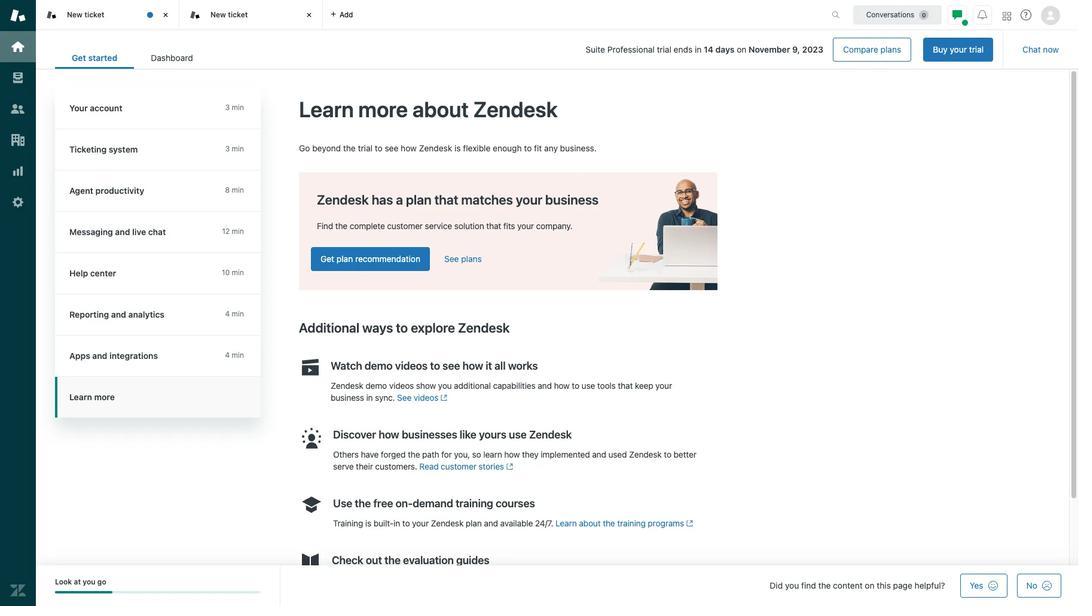 Task type: describe. For each thing, give the bounding box(es) containing it.
learn about the training programs
[[556, 518, 685, 528]]

admin image
[[10, 194, 26, 210]]

training is built-in to your zendesk plan and available 24/7.
[[333, 518, 556, 528]]

fit
[[535, 143, 542, 153]]

see plans
[[445, 254, 482, 264]]

new for 1st new ticket tab from the left
[[67, 10, 83, 19]]

flexible
[[463, 143, 491, 153]]

add button
[[323, 0, 361, 29]]

serve
[[333, 461, 354, 471]]

others have forged the path for you, so learn how they implemented and used zendesk to better serve their customers.
[[333, 449, 697, 471]]

to inside others have forged the path for you, so learn how they implemented and used zendesk to better serve their customers.
[[664, 449, 672, 459]]

buy your trial
[[934, 44, 985, 54]]

1 vertical spatial training
[[618, 518, 646, 528]]

zendesk demo videos show you additional capabilities and how to use tools that keep your business in sync.
[[331, 381, 673, 403]]

November 9, 2023 text field
[[749, 44, 824, 54]]

and right "apps"
[[92, 351, 107, 361]]

the inside footer
[[819, 580, 831, 591]]

customers image
[[10, 101, 26, 117]]

yes
[[970, 580, 984, 591]]

4 for reporting and analytics
[[225, 309, 230, 318]]

they
[[522, 449, 539, 459]]

2 new ticket from the left
[[211, 10, 248, 19]]

suite professional trial ends in 14 days on november 9, 2023
[[586, 44, 824, 54]]

no
[[1027, 580, 1038, 591]]

3 for account
[[225, 103, 230, 112]]

content
[[834, 580, 863, 591]]

your account
[[69, 103, 122, 113]]

like
[[460, 428, 477, 441]]

add
[[340, 10, 353, 19]]

tab list containing get started
[[55, 47, 210, 69]]

ticketing system
[[69, 144, 138, 154]]

0 horizontal spatial is
[[366, 518, 372, 528]]

how inside others have forged the path for you, so learn how they implemented and used zendesk to better serve their customers.
[[505, 449, 520, 459]]

0 vertical spatial in
[[695, 44, 702, 54]]

your down 'demand'
[[412, 518, 429, 528]]

get for get plan recommendation
[[321, 254, 335, 264]]

how down 'learn more about zendesk'
[[401, 143, 417, 153]]

better
[[674, 449, 697, 459]]

learn for learn more about zendesk
[[299, 96, 354, 122]]

solution
[[455, 221, 485, 231]]

to right ways
[[396, 320, 408, 336]]

and inside the 'zendesk demo videos show you additional capabilities and how to use tools that keep your business in sync.'
[[538, 381, 552, 391]]

1 horizontal spatial on
[[866, 580, 875, 591]]

(opens in a new tab) image for zendesk
[[504, 463, 514, 470]]

discover how businesses like yours use zendesk
[[333, 428, 572, 441]]

close image
[[160, 9, 172, 21]]

ways
[[363, 320, 393, 336]]

enough
[[493, 143, 522, 153]]

min for messaging and live chat
[[232, 227, 244, 236]]

0 vertical spatial training
[[456, 497, 494, 510]]

zendesk support image
[[10, 8, 26, 23]]

any
[[545, 143, 558, 153]]

zendesk inside the 'zendesk demo videos show you additional capabilities and how to use tools that keep your business in sync.'
[[331, 381, 364, 391]]

reporting and analytics
[[69, 309, 165, 320]]

how up forged
[[379, 428, 400, 441]]

2 new ticket tab from the left
[[180, 0, 323, 30]]

your right fits
[[518, 221, 534, 231]]

1 horizontal spatial plan
[[406, 192, 432, 208]]

videos for to
[[395, 360, 428, 372]]

started
[[88, 53, 117, 63]]

1 vertical spatial use
[[509, 428, 527, 441]]

zendesk image
[[10, 583, 26, 598]]

button displays agent's chat status as online. image
[[953, 10, 963, 19]]

and left analytics
[[111, 309, 126, 320]]

to up show
[[430, 360, 440, 372]]

1 horizontal spatial customer
[[441, 461, 477, 471]]

0 horizontal spatial trial
[[358, 143, 373, 153]]

min for apps and integrations
[[232, 351, 244, 360]]

see plans button
[[445, 254, 482, 264]]

helpful?
[[915, 580, 946, 591]]

ticket for 1st new ticket tab from the left
[[84, 10, 104, 19]]

min for your account
[[232, 103, 244, 112]]

chat now
[[1023, 44, 1060, 54]]

additional
[[299, 320, 360, 336]]

did you find the content on this page helpful?
[[770, 580, 946, 591]]

dashboard tab
[[134, 47, 210, 69]]

account
[[90, 103, 122, 113]]

12
[[222, 227, 230, 236]]

9,
[[793, 44, 801, 54]]

plans for see plans
[[462, 254, 482, 264]]

free
[[374, 497, 393, 510]]

fits
[[504, 221, 515, 231]]

keep
[[635, 381, 654, 391]]

1 horizontal spatial about
[[579, 518, 601, 528]]

programs
[[648, 518, 685, 528]]

capabilities
[[493, 381, 536, 391]]

text image
[[598, 179, 718, 290]]

get started
[[72, 53, 117, 63]]

complete
[[350, 221, 385, 231]]

zendesk inside content-title region
[[474, 96, 558, 122]]

ticket for first new ticket tab from right
[[228, 10, 248, 19]]

discover
[[333, 428, 376, 441]]

section containing suite professional trial ends in
[[219, 38, 994, 62]]

chat
[[148, 227, 166, 237]]

live
[[132, 227, 146, 237]]

ends
[[674, 44, 693, 54]]

so
[[473, 449, 481, 459]]

views image
[[10, 70, 26, 86]]

learn more
[[69, 392, 115, 402]]

demo for zendesk
[[366, 381, 387, 391]]

no button
[[1018, 574, 1062, 598]]

use the free on-demand training courses
[[333, 497, 535, 510]]

business.
[[561, 143, 597, 153]]

center
[[90, 268, 116, 278]]

trial for professional
[[657, 44, 672, 54]]

watch demo videos to see how it all works
[[331, 360, 538, 372]]

min for reporting and analytics
[[232, 309, 244, 318]]

4 min for analytics
[[225, 309, 244, 318]]

your up company.
[[516, 192, 543, 208]]

help center
[[69, 268, 116, 278]]

find the complete customer service solution that fits your company.
[[317, 221, 573, 231]]

has
[[372, 192, 393, 208]]

plan inside get plan recommendation button
[[337, 254, 353, 264]]

check
[[332, 554, 364, 567]]

learn for learn more
[[69, 392, 92, 402]]

stories
[[479, 461, 504, 471]]

messaging
[[69, 227, 113, 237]]

agent productivity
[[69, 186, 144, 196]]

your account heading
[[55, 88, 261, 129]]

min for agent productivity
[[232, 186, 244, 194]]

implemented
[[541, 449, 590, 459]]

apps
[[69, 351, 90, 361]]

business inside the 'zendesk demo videos show you additional capabilities and how to use tools that keep your business in sync.'
[[331, 392, 364, 403]]

in inside the 'zendesk demo videos show you additional capabilities and how to use tools that keep your business in sync.'
[[367, 392, 373, 403]]

zendesk up "implemented" on the bottom right of the page
[[530, 428, 572, 441]]

recommendation
[[355, 254, 421, 264]]

explore
[[411, 320, 455, 336]]

(opens in a new tab) image for courses
[[685, 520, 694, 527]]

training
[[333, 518, 363, 528]]

additional ways to explore zendesk
[[299, 320, 510, 336]]

see for see videos
[[397, 392, 412, 403]]

organizations image
[[10, 132, 26, 148]]

and inside others have forged the path for you, so learn how they implemented and used zendesk to better serve their customers.
[[593, 449, 607, 459]]

more for learn more
[[94, 392, 115, 402]]

get help image
[[1022, 10, 1032, 20]]

for
[[442, 449, 452, 459]]

main element
[[0, 0, 36, 606]]

min for ticketing system
[[232, 144, 244, 153]]

available
[[501, 518, 533, 528]]

tabs tab list
[[36, 0, 820, 30]]

to inside the 'zendesk demo videos show you additional capabilities and how to use tools that keep your business in sync.'
[[572, 381, 580, 391]]

to down on-
[[403, 518, 410, 528]]



Task type: vqa. For each thing, say whether or not it's contained in the screenshot.
No button
yes



Task type: locate. For each thing, give the bounding box(es) containing it.
how left they
[[505, 449, 520, 459]]

0 horizontal spatial see
[[385, 143, 399, 153]]

0 horizontal spatial new ticket
[[67, 10, 104, 19]]

plans right compare
[[881, 44, 902, 54]]

learn more about zendesk
[[299, 96, 558, 122]]

8
[[225, 186, 230, 194]]

1 horizontal spatial new
[[211, 10, 226, 19]]

new up the get started on the top of page
[[67, 10, 83, 19]]

0 horizontal spatial get
[[72, 53, 86, 63]]

this
[[878, 580, 892, 591]]

(opens in a new tab) image
[[504, 463, 514, 470], [685, 520, 694, 527]]

zendesk right used
[[630, 449, 662, 459]]

0 horizontal spatial new
[[67, 10, 83, 19]]

business down watch
[[331, 392, 364, 403]]

0 vertical spatial get
[[72, 53, 86, 63]]

sync.
[[375, 392, 395, 403]]

trial left ends
[[657, 44, 672, 54]]

get inside button
[[321, 254, 335, 264]]

find
[[317, 221, 333, 231]]

use left tools
[[582, 381, 596, 391]]

0 vertical spatial business
[[546, 192, 599, 208]]

watch
[[331, 360, 362, 372]]

you,
[[454, 449, 470, 459]]

1 horizontal spatial get
[[321, 254, 335, 264]]

show
[[416, 381, 436, 391]]

2 min from the top
[[232, 144, 244, 153]]

plan up guides
[[466, 518, 482, 528]]

did
[[770, 580, 783, 591]]

in down on-
[[394, 518, 400, 528]]

see down find the complete customer service solution that fits your company. at the top
[[445, 254, 459, 264]]

2 new from the left
[[211, 10, 226, 19]]

(opens in a new tab) image inside read customer stories link
[[504, 463, 514, 470]]

2 4 min from the top
[[225, 351, 244, 360]]

get started image
[[10, 39, 26, 54]]

3 min from the top
[[232, 186, 244, 194]]

0 horizontal spatial see
[[397, 392, 412, 403]]

1 vertical spatial business
[[331, 392, 364, 403]]

1 3 from the top
[[225, 103, 230, 112]]

demo up sync.
[[366, 381, 387, 391]]

now
[[1044, 44, 1060, 54]]

1 vertical spatial see
[[443, 360, 460, 372]]

you right did
[[786, 580, 800, 591]]

evaluation
[[403, 554, 454, 567]]

tab list
[[55, 47, 210, 69]]

1 vertical spatial customer
[[441, 461, 477, 471]]

2 3 from the top
[[225, 144, 230, 153]]

how inside the 'zendesk demo videos show you additional capabilities and how to use tools that keep your business in sync.'
[[554, 381, 570, 391]]

look at you go
[[55, 577, 106, 586]]

0 vertical spatial (opens in a new tab) image
[[504, 463, 514, 470]]

you inside the 'zendesk demo videos show you additional capabilities and how to use tools that keep your business in sync.'
[[438, 381, 452, 391]]

1 vertical spatial videos
[[389, 381, 414, 391]]

0 horizontal spatial ticket
[[84, 10, 104, 19]]

1 horizontal spatial you
[[438, 381, 452, 391]]

0 vertical spatial use
[[582, 381, 596, 391]]

zendesk down watch
[[331, 381, 364, 391]]

system
[[109, 144, 138, 154]]

is left flexible
[[455, 143, 461, 153]]

plans inside compare plans button
[[881, 44, 902, 54]]

that left keep
[[618, 381, 633, 391]]

used
[[609, 449, 627, 459]]

training left programs on the bottom of the page
[[618, 518, 646, 528]]

zendesk
[[474, 96, 558, 122], [419, 143, 453, 153], [317, 192, 369, 208], [458, 320, 510, 336], [331, 381, 364, 391], [530, 428, 572, 441], [630, 449, 662, 459], [431, 518, 464, 528]]

demo inside the 'zendesk demo videos show you additional capabilities and how to use tools that keep your business in sync.'
[[366, 381, 387, 391]]

1 vertical spatial plans
[[462, 254, 482, 264]]

3 min for ticketing system
[[225, 144, 244, 153]]

to left better
[[664, 449, 672, 459]]

how left tools
[[554, 381, 570, 391]]

1 horizontal spatial new ticket
[[211, 10, 248, 19]]

customer down "a"
[[387, 221, 423, 231]]

use up they
[[509, 428, 527, 441]]

professional
[[608, 44, 655, 54]]

buy
[[934, 44, 948, 54]]

a
[[396, 192, 403, 208]]

1 horizontal spatial trial
[[657, 44, 672, 54]]

min for help center
[[232, 268, 244, 277]]

min inside your account heading
[[232, 103, 244, 112]]

1 horizontal spatial more
[[359, 96, 408, 122]]

3 min inside your account heading
[[225, 103, 244, 112]]

learn down "apps"
[[69, 392, 92, 402]]

4 min from the top
[[232, 227, 244, 236]]

to left the fit
[[524, 143, 532, 153]]

compare plans
[[844, 44, 902, 54]]

1 new ticket tab from the left
[[36, 0, 180, 30]]

0 horizontal spatial about
[[413, 96, 469, 122]]

0 horizontal spatial use
[[509, 428, 527, 441]]

business
[[546, 192, 599, 208], [331, 392, 364, 403]]

1 vertical spatial plan
[[337, 254, 353, 264]]

learn
[[484, 449, 502, 459]]

1 vertical spatial is
[[366, 518, 372, 528]]

demo right watch
[[365, 360, 393, 372]]

learn right 24/7.
[[556, 518, 577, 528]]

3 for system
[[225, 144, 230, 153]]

built-
[[374, 518, 394, 528]]

in left sync.
[[367, 392, 373, 403]]

0 vertical spatial 3
[[225, 103, 230, 112]]

plan down complete
[[337, 254, 353, 264]]

about right 24/7.
[[579, 518, 601, 528]]

apps and integrations
[[69, 351, 158, 361]]

reporting image
[[10, 163, 26, 179]]

trial inside button
[[970, 44, 985, 54]]

1 vertical spatial that
[[487, 221, 502, 231]]

1 vertical spatial demo
[[366, 381, 387, 391]]

4
[[225, 309, 230, 318], [225, 351, 230, 360]]

1 vertical spatial (opens in a new tab) image
[[685, 520, 694, 527]]

training up training is built-in to your zendesk plan and available 24/7.
[[456, 497, 494, 510]]

you
[[438, 381, 452, 391], [83, 577, 96, 586], [786, 580, 800, 591]]

zendesk up the it
[[458, 320, 510, 336]]

business up company.
[[546, 192, 599, 208]]

1 vertical spatial see
[[397, 392, 412, 403]]

close image
[[303, 9, 315, 21]]

2 vertical spatial in
[[394, 518, 400, 528]]

how left the it
[[463, 360, 484, 372]]

section
[[219, 38, 994, 62]]

1 vertical spatial learn
[[69, 392, 92, 402]]

learn inside content-title region
[[299, 96, 354, 122]]

videos for show
[[389, 381, 414, 391]]

2 horizontal spatial you
[[786, 580, 800, 591]]

0 vertical spatial about
[[413, 96, 469, 122]]

0 horizontal spatial more
[[94, 392, 115, 402]]

24/7.
[[535, 518, 554, 528]]

that up find the complete customer service solution that fits your company. at the top
[[435, 192, 459, 208]]

0 horizontal spatial in
[[367, 392, 373, 403]]

tools
[[598, 381, 616, 391]]

see right sync.
[[397, 392, 412, 403]]

see videos
[[397, 392, 439, 403]]

0 vertical spatial plan
[[406, 192, 432, 208]]

that
[[435, 192, 459, 208], [487, 221, 502, 231], [618, 381, 633, 391]]

and
[[115, 227, 130, 237], [111, 309, 126, 320], [92, 351, 107, 361], [538, 381, 552, 391], [593, 449, 607, 459], [484, 518, 498, 528]]

0 horizontal spatial you
[[83, 577, 96, 586]]

to left tools
[[572, 381, 580, 391]]

suite
[[586, 44, 606, 54]]

0 vertical spatial plans
[[881, 44, 902, 54]]

1 horizontal spatial see
[[445, 254, 459, 264]]

5 min from the top
[[232, 268, 244, 277]]

1 3 min from the top
[[225, 103, 244, 112]]

videos up show
[[395, 360, 428, 372]]

plans for compare plans
[[881, 44, 902, 54]]

0 vertical spatial 4 min
[[225, 309, 244, 318]]

use inside the 'zendesk demo videos show you additional capabilities and how to use tools that keep your business in sync.'
[[582, 381, 596, 391]]

1 new ticket from the left
[[67, 10, 104, 19]]

messaging and live chat
[[69, 227, 166, 237]]

compare
[[844, 44, 879, 54]]

and down works
[[538, 381, 552, 391]]

and left used
[[593, 449, 607, 459]]

1 vertical spatial about
[[579, 518, 601, 528]]

10 min
[[222, 268, 244, 277]]

4 min for integrations
[[225, 351, 244, 360]]

4 min
[[225, 309, 244, 318], [225, 351, 244, 360]]

0 vertical spatial 3 min
[[225, 103, 244, 112]]

and left available
[[484, 518, 498, 528]]

learn about the training programs link
[[556, 518, 694, 528]]

all
[[495, 360, 506, 372]]

1 horizontal spatial use
[[582, 381, 596, 391]]

help
[[69, 268, 88, 278]]

learn inside dropdown button
[[69, 392, 92, 402]]

trial for your
[[970, 44, 985, 54]]

2 vertical spatial that
[[618, 381, 633, 391]]

3
[[225, 103, 230, 112], [225, 144, 230, 153]]

1 4 from the top
[[225, 309, 230, 318]]

content-title region
[[299, 96, 718, 123]]

1 horizontal spatial plans
[[881, 44, 902, 54]]

use
[[333, 497, 353, 510]]

trial right beyond
[[358, 143, 373, 153]]

1 horizontal spatial learn
[[299, 96, 354, 122]]

customer down you,
[[441, 461, 477, 471]]

1 vertical spatial 3
[[225, 144, 230, 153]]

1 horizontal spatial that
[[487, 221, 502, 231]]

1 min from the top
[[232, 103, 244, 112]]

see
[[385, 143, 399, 153], [443, 360, 460, 372]]

see for see plans
[[445, 254, 459, 264]]

demo
[[365, 360, 393, 372], [366, 381, 387, 391]]

customers.
[[375, 461, 418, 471]]

1 horizontal spatial is
[[455, 143, 461, 153]]

buy your trial button
[[924, 38, 994, 62]]

read customer stories
[[420, 461, 504, 471]]

6 min from the top
[[232, 309, 244, 318]]

(opens in a new tab) image
[[439, 394, 448, 402]]

2 3 min from the top
[[225, 144, 244, 153]]

learn for learn about the training programs
[[556, 518, 577, 528]]

0 horizontal spatial learn
[[69, 392, 92, 402]]

4 for apps and integrations
[[225, 351, 230, 360]]

your right buy
[[951, 44, 968, 54]]

0 vertical spatial that
[[435, 192, 459, 208]]

videos up see videos
[[389, 381, 414, 391]]

more inside dropdown button
[[94, 392, 115, 402]]

get down find
[[321, 254, 335, 264]]

1 vertical spatial get
[[321, 254, 335, 264]]

2 vertical spatial videos
[[414, 392, 439, 403]]

go
[[97, 577, 106, 586]]

0 vertical spatial videos
[[395, 360, 428, 372]]

0 vertical spatial is
[[455, 143, 461, 153]]

0 vertical spatial 4
[[225, 309, 230, 318]]

2 horizontal spatial learn
[[556, 518, 577, 528]]

notifications image
[[978, 10, 988, 19]]

about inside content-title region
[[413, 96, 469, 122]]

on left this
[[866, 580, 875, 591]]

0 vertical spatial demo
[[365, 360, 393, 372]]

yours
[[479, 428, 507, 441]]

more for learn more about zendesk
[[359, 96, 408, 122]]

that left fits
[[487, 221, 502, 231]]

go beyond the trial to see how zendesk is flexible enough to fit any business.
[[299, 143, 597, 153]]

2 vertical spatial plan
[[466, 518, 482, 528]]

0 horizontal spatial training
[[456, 497, 494, 510]]

plans down solution
[[462, 254, 482, 264]]

you right at
[[83, 577, 96, 586]]

days
[[716, 44, 735, 54]]

1 vertical spatial 4
[[225, 351, 230, 360]]

1 horizontal spatial (opens in a new tab) image
[[685, 520, 694, 527]]

in left 14
[[695, 44, 702, 54]]

zendesk has a plan that matches your business
[[317, 192, 599, 208]]

new ticket tab
[[36, 0, 180, 30], [180, 0, 323, 30]]

2 vertical spatial learn
[[556, 518, 577, 528]]

conversations
[[867, 10, 915, 19]]

0 horizontal spatial customer
[[387, 221, 423, 231]]

1 vertical spatial in
[[367, 392, 373, 403]]

1 4 min from the top
[[225, 309, 244, 318]]

plan
[[406, 192, 432, 208], [337, 254, 353, 264], [466, 518, 482, 528]]

0 horizontal spatial business
[[331, 392, 364, 403]]

0 horizontal spatial plans
[[462, 254, 482, 264]]

1 horizontal spatial ticket
[[228, 10, 248, 19]]

november
[[749, 44, 791, 54]]

14
[[704, 44, 714, 54]]

agent
[[69, 186, 93, 196]]

0 horizontal spatial on
[[737, 44, 747, 54]]

3 inside your account heading
[[225, 103, 230, 112]]

zendesk up enough
[[474, 96, 558, 122]]

is left built- at the left bottom of page
[[366, 518, 372, 528]]

others
[[333, 449, 359, 459]]

0 vertical spatial learn
[[299, 96, 354, 122]]

2 horizontal spatial in
[[695, 44, 702, 54]]

the inside others have forged the path for you, so learn how they implemented and used zendesk to better serve their customers.
[[408, 449, 420, 459]]

reporting
[[69, 309, 109, 320]]

0 horizontal spatial (opens in a new tab) image
[[504, 463, 514, 470]]

zendesk up find
[[317, 192, 369, 208]]

get for get started
[[72, 53, 86, 63]]

on right days
[[737, 44, 747, 54]]

zendesk down 'learn more about zendesk'
[[419, 143, 453, 153]]

on-
[[396, 497, 413, 510]]

your right keep
[[656, 381, 673, 391]]

(opens in a new tab) image inside learn about the training programs link
[[685, 520, 694, 527]]

your inside the 'zendesk demo videos show you additional capabilities and how to use tools that keep your business in sync.'
[[656, 381, 673, 391]]

to up has
[[375, 143, 383, 153]]

forged
[[381, 449, 406, 459]]

additional
[[454, 381, 491, 391]]

videos down show
[[414, 392, 439, 403]]

1 vertical spatial more
[[94, 392, 115, 402]]

0 vertical spatial see
[[445, 254, 459, 264]]

progress bar image
[[55, 591, 112, 594]]

trial down notifications icon
[[970, 44, 985, 54]]

zendesk down use the free on-demand training courses
[[431, 518, 464, 528]]

conversations button
[[854, 5, 943, 24]]

8 min
[[225, 186, 244, 194]]

see up the additional
[[443, 360, 460, 372]]

get plan recommendation
[[321, 254, 421, 264]]

and left live on the left of page
[[115, 227, 130, 237]]

courses
[[496, 497, 535, 510]]

plan right "a"
[[406, 192, 432, 208]]

2 ticket from the left
[[228, 10, 248, 19]]

new right close icon on the top left
[[211, 10, 226, 19]]

works
[[509, 360, 538, 372]]

new for first new ticket tab from right
[[211, 10, 226, 19]]

zendesk inside others have forged the path for you, so learn how they implemented and used zendesk to better serve their customers.
[[630, 449, 662, 459]]

0 vertical spatial see
[[385, 143, 399, 153]]

progress-bar progress bar
[[55, 591, 261, 594]]

go
[[299, 143, 310, 153]]

2 horizontal spatial that
[[618, 381, 633, 391]]

in
[[695, 44, 702, 54], [367, 392, 373, 403], [394, 518, 400, 528]]

demo for watch
[[365, 360, 393, 372]]

7 min from the top
[[232, 351, 244, 360]]

learn more button
[[55, 377, 259, 411]]

2 4 from the top
[[225, 351, 230, 360]]

get left started in the top left of the page
[[72, 53, 86, 63]]

1 vertical spatial on
[[866, 580, 875, 591]]

1 vertical spatial 4 min
[[225, 351, 244, 360]]

you up (opens in a new tab) icon
[[438, 381, 452, 391]]

footer
[[36, 566, 1079, 606]]

read
[[420, 461, 439, 471]]

1 vertical spatial 3 min
[[225, 144, 244, 153]]

0 horizontal spatial that
[[435, 192, 459, 208]]

0 vertical spatial on
[[737, 44, 747, 54]]

learn up beyond
[[299, 96, 354, 122]]

that inside the 'zendesk demo videos show you additional capabilities and how to use tools that keep your business in sync.'
[[618, 381, 633, 391]]

1 horizontal spatial in
[[394, 518, 400, 528]]

read customer stories link
[[420, 461, 514, 471]]

more inside content-title region
[[359, 96, 408, 122]]

1 ticket from the left
[[84, 10, 104, 19]]

2023
[[803, 44, 824, 54]]

page
[[894, 580, 913, 591]]

zendesk products image
[[1004, 12, 1012, 20]]

2 horizontal spatial trial
[[970, 44, 985, 54]]

2 horizontal spatial plan
[[466, 518, 482, 528]]

0 vertical spatial customer
[[387, 221, 423, 231]]

about up go beyond the trial to see how zendesk is flexible enough to fit any business.
[[413, 96, 469, 122]]

1 horizontal spatial business
[[546, 192, 599, 208]]

1 horizontal spatial see
[[443, 360, 460, 372]]

1 horizontal spatial training
[[618, 518, 646, 528]]

out
[[366, 554, 382, 567]]

plans inside see plans button
[[462, 254, 482, 264]]

see videos link
[[397, 392, 448, 403]]

1 new from the left
[[67, 10, 83, 19]]

see up "a"
[[385, 143, 399, 153]]

see inside button
[[445, 254, 459, 264]]

check out the evaluation guides
[[332, 554, 490, 567]]

videos inside the 'zendesk demo videos show you additional capabilities and how to use tools that keep your business in sync.'
[[389, 381, 414, 391]]

footer containing did you find the content on this page helpful?
[[36, 566, 1079, 606]]

0 horizontal spatial plan
[[337, 254, 353, 264]]

your inside button
[[951, 44, 968, 54]]

3 min for your account
[[225, 103, 244, 112]]

at
[[74, 577, 81, 586]]

chat
[[1023, 44, 1042, 54]]



